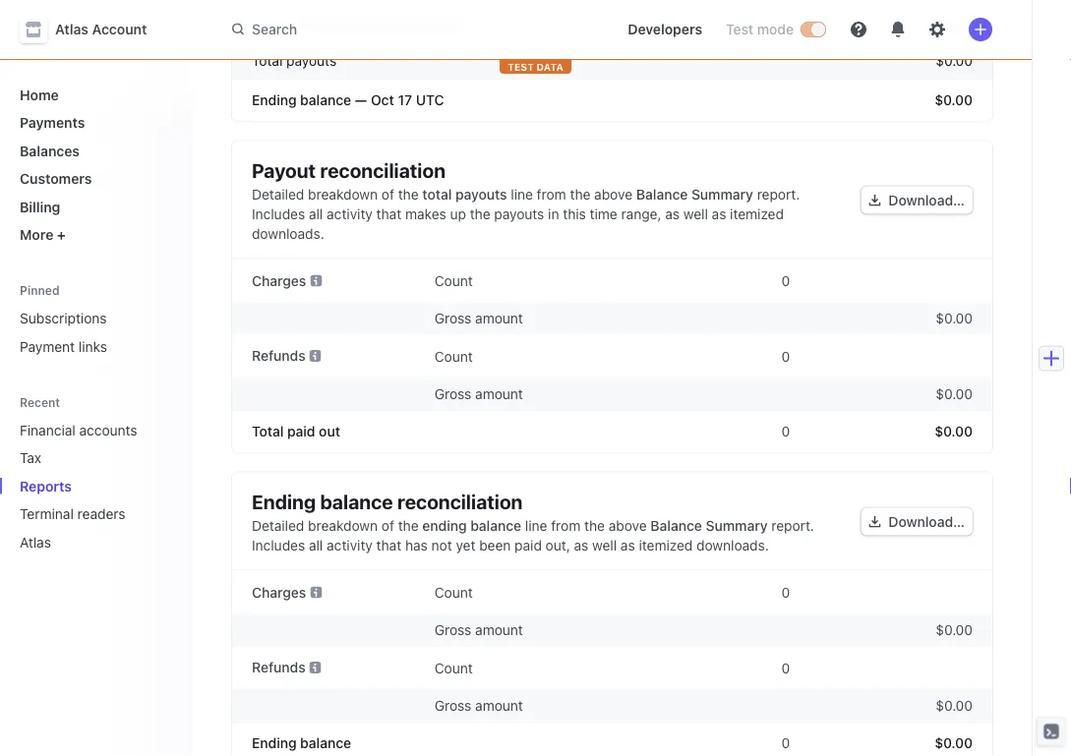 Task type: describe. For each thing, give the bounding box(es) containing it.
2 $0.00 cell from the top
[[800, 386, 973, 402]]

mode
[[757, 21, 794, 37]]

subscriptions
[[20, 310, 107, 327]]

11 row from the top
[[232, 647, 993, 690]]

test
[[726, 21, 754, 37]]

balance for —
[[300, 92, 351, 108]]

more
[[20, 227, 53, 243]]

row containing total payouts
[[232, 43, 993, 78]]

report. includes all activity that has not yet been paid out, as well as itemized downloads.
[[252, 518, 815, 554]]

of for balance
[[382, 518, 395, 534]]

count for cell associated with tenth "row" from the bottom of the page
[[435, 273, 473, 289]]

payment links link
[[12, 331, 177, 363]]

payments link
[[12, 107, 177, 139]]

yet
[[456, 537, 476, 554]]

above for payout reconciliation
[[595, 186, 633, 202]]

grid for payout reconciliation
[[232, 259, 993, 453]]

billing
[[20, 199, 60, 215]]

settings image
[[930, 22, 946, 37]]

recent navigation links element
[[0, 386, 193, 558]]

amount for cell related to 3rd "row" from the bottom
[[475, 698, 523, 714]]

net
[[252, 17, 275, 33]]

been
[[479, 537, 511, 554]]

includes for payout
[[252, 206, 305, 222]]

0 for third $0.00 cell from the top
[[782, 585, 790, 601]]

that for reconciliation
[[377, 206, 402, 222]]

grid containing net balance change from activity
[[232, 0, 993, 122]]

from for ending balance reconciliation
[[551, 518, 581, 534]]

balance for reconciliation
[[320, 491, 393, 514]]

amount for cell associated with 5th "row" from the bottom of the page
[[475, 622, 523, 639]]

pinned
[[20, 284, 60, 297]]

amount for cell corresponding to 6th "row" from the top
[[475, 386, 523, 402]]

itemized inside report. includes all activity that has not yet been paid out, as well as itemized downloads.
[[639, 537, 693, 554]]

subscriptions link
[[12, 303, 177, 335]]

financial accounts
[[20, 422, 137, 438]]

summary for ending balance reconciliation
[[706, 518, 768, 534]]

atlas account button
[[20, 16, 167, 43]]

ending balance
[[252, 735, 351, 751]]

charges for ending
[[252, 585, 306, 601]]

well inside report. includes all activity that has not yet been paid out, as well as itemized downloads.
[[593, 537, 617, 554]]

breakdown for balance
[[308, 518, 378, 534]]

test
[[508, 61, 534, 72]]

7 row from the top
[[232, 378, 993, 410]]

breakdown for reconciliation
[[308, 186, 378, 202]]

change
[[332, 17, 379, 33]]

payout reconciliation
[[252, 159, 446, 182]]

data
[[537, 61, 564, 72]]

svg image
[[869, 516, 881, 528]]

oct
[[371, 92, 394, 108]]

0 for 4th $0.00 cell from the bottom of the page
[[782, 273, 790, 289]]

accounts
[[79, 422, 137, 438]]

terminal readers link
[[12, 498, 150, 530]]

developers link
[[620, 14, 711, 45]]

tax link
[[12, 442, 150, 474]]

detailed for payout reconciliation
[[252, 186, 304, 202]]

refunds for payout
[[252, 348, 306, 364]]

total
[[423, 186, 452, 202]]

download… button for payout reconciliation
[[861, 186, 973, 214]]

activity for balance
[[327, 537, 373, 554]]

total payouts
[[252, 52, 337, 68]]

range,
[[621, 206, 662, 222]]

home
[[20, 87, 59, 103]]

itemized inside report. includes all activity that makes up the payouts in this time range, as well as itemized downloads.
[[730, 206, 784, 222]]

4 row from the top
[[232, 259, 993, 303]]

$0.00 for 4th "row" from the bottom of the page
[[936, 622, 973, 639]]

readers
[[77, 506, 126, 523]]

refunds for ending
[[252, 660, 306, 676]]

has
[[405, 537, 428, 554]]

all for payout
[[309, 206, 323, 222]]

report. includes all activity that makes up the payouts in this time range, as well as itemized downloads.
[[252, 186, 800, 242]]

reports
[[20, 478, 72, 494]]

time
[[590, 206, 618, 222]]

balances link
[[12, 135, 177, 167]]

utc
[[416, 92, 444, 108]]

3 $0.00 cell from the top
[[800, 622, 973, 639]]

charges for payout
[[252, 273, 306, 289]]

0 cell for 4th $0.00 cell from the bottom of the page
[[618, 267, 790, 295]]

up
[[450, 206, 466, 222]]

paid inside "row"
[[287, 423, 315, 439]]

payouts inside report. includes all activity that makes up the payouts in this time range, as well as itemized downloads.
[[494, 206, 545, 222]]

gross amount for cell related to 3rd "row" from the bottom
[[435, 698, 523, 714]]

$0.00 for seventh "row" from the top
[[936, 386, 973, 402]]

line for ending balance reconciliation
[[525, 518, 548, 534]]

cell for 3rd "row" from the bottom
[[252, 698, 425, 714]]

row containing total paid out
[[232, 410, 993, 453]]

cell for 5th "row" from the bottom of the page
[[252, 622, 425, 639]]

detailed for ending balance reconciliation
[[252, 518, 304, 534]]

4 $0.00 cell from the top
[[800, 698, 973, 714]]

financial accounts link
[[12, 414, 150, 446]]

downloads. inside report. includes all activity that has not yet been paid out, as well as itemized downloads.
[[697, 537, 769, 554]]

gross for cell associated with tenth "row" from the bottom of the page
[[435, 310, 472, 327]]

atlas link
[[12, 526, 150, 558]]

balances
[[20, 143, 80, 159]]

1 $0.00 cell from the top
[[800, 310, 973, 327]]

6 row from the top
[[232, 335, 993, 378]]

atlas for atlas
[[20, 534, 51, 551]]

help image
[[851, 22, 867, 37]]

payment
[[20, 339, 75, 355]]

download… button for ending balance reconciliation
[[861, 508, 973, 536]]

balance for change
[[278, 17, 328, 33]]

pinned element
[[12, 303, 177, 363]]

report. for ending balance reconciliation
[[772, 518, 815, 534]]

makes
[[405, 206, 447, 222]]

customers
[[20, 171, 92, 187]]

12 row from the top
[[232, 690, 993, 722]]

activity inside "row"
[[416, 17, 462, 33]]



Task type: locate. For each thing, give the bounding box(es) containing it.
4 0 cell from the top
[[618, 654, 790, 682]]

1 amount from the top
[[475, 310, 523, 327]]

paid left out at the bottom left
[[287, 423, 315, 439]]

1 vertical spatial balance
[[651, 518, 703, 534]]

1 vertical spatial above
[[609, 518, 647, 534]]

0 for third $0.00 cell from the bottom
[[782, 348, 790, 364]]

5 row from the top
[[232, 303, 993, 335]]

0 vertical spatial download… button
[[861, 186, 973, 214]]

that inside report. includes all activity that has not yet been paid out, as well as itemized downloads.
[[377, 537, 402, 554]]

0 vertical spatial balance
[[637, 186, 688, 202]]

of
[[382, 186, 395, 202], [382, 518, 395, 534]]

atlas down terminal
[[20, 534, 51, 551]]

download… right svg icon
[[889, 192, 965, 208]]

1 breakdown from the top
[[308, 186, 378, 202]]

cell for tenth "row" from the bottom of the page
[[252, 310, 425, 327]]

0 cell for third $0.00 cell from the bottom
[[618, 342, 790, 370]]

13 row from the top
[[232, 722, 993, 757]]

billing link
[[12, 191, 177, 223]]

1 vertical spatial report.
[[772, 518, 815, 534]]

svg image
[[869, 194, 881, 206]]

in
[[548, 206, 559, 222]]

report.
[[757, 186, 800, 202], [772, 518, 815, 534]]

activity up utc
[[416, 17, 462, 33]]

$0.00 for 2nd "row" from the bottom
[[936, 698, 973, 714]]

this
[[563, 206, 586, 222]]

0 vertical spatial detailed
[[252, 186, 304, 202]]

net balance change from activity
[[252, 17, 462, 33]]

from up the out,
[[551, 518, 581, 534]]

3 grid from the top
[[232, 571, 993, 757]]

1 gross amount from the top
[[435, 310, 523, 327]]

all inside report. includes all activity that has not yet been paid out, as well as itemized downloads.
[[309, 537, 323, 554]]

1 vertical spatial all
[[309, 537, 323, 554]]

0 vertical spatial refunds
[[252, 348, 306, 364]]

detailed down payout
[[252, 186, 304, 202]]

1 vertical spatial grid
[[232, 259, 993, 453]]

0 vertical spatial download…
[[889, 192, 965, 208]]

total paid out
[[252, 423, 340, 439]]

2 row from the top
[[232, 43, 993, 78]]

that left has
[[377, 537, 402, 554]]

download…
[[889, 192, 965, 208], [889, 514, 965, 530]]

refunds
[[252, 348, 306, 364], [252, 660, 306, 676]]

0 vertical spatial breakdown
[[308, 186, 378, 202]]

cell
[[252, 310, 425, 327], [252, 386, 425, 402], [252, 622, 425, 639], [252, 698, 425, 714]]

download… button
[[861, 186, 973, 214], [861, 508, 973, 536]]

includes
[[252, 206, 305, 222], [252, 537, 305, 554]]

1 horizontal spatial well
[[684, 206, 708, 222]]

3 row from the top
[[232, 78, 993, 122]]

refunds up total paid out
[[252, 348, 306, 364]]

0 vertical spatial from
[[382, 17, 412, 33]]

1 row from the top
[[232, 7, 993, 43]]

2 cell from the top
[[252, 386, 425, 402]]

activity for reconciliation
[[327, 206, 373, 222]]

payouts down detailed breakdown of the total payouts line from the above balance summary
[[494, 206, 545, 222]]

2 amount from the top
[[475, 386, 523, 402]]

1 of from the top
[[382, 186, 395, 202]]

reconciliation up "ending"
[[398, 491, 523, 514]]

2 of from the top
[[382, 518, 395, 534]]

activity inside report. includes all activity that has not yet been paid out, as well as itemized downloads.
[[327, 537, 373, 554]]

17
[[398, 92, 412, 108]]

0 vertical spatial includes
[[252, 206, 305, 222]]

payments
[[20, 115, 85, 131]]

download… right svg image
[[889, 514, 965, 530]]

report. for payout reconciliation
[[757, 186, 800, 202]]

customers link
[[12, 163, 177, 195]]

1 total from the top
[[252, 52, 283, 68]]

0 horizontal spatial itemized
[[639, 537, 693, 554]]

from right change
[[382, 17, 412, 33]]

atlas inside "recent" 'element'
[[20, 534, 51, 551]]

1 vertical spatial total
[[252, 423, 284, 439]]

of down ending balance reconciliation
[[382, 518, 395, 534]]

1 vertical spatial from
[[537, 186, 567, 202]]

1 charges from the top
[[252, 273, 306, 289]]

3 gross from the top
[[435, 622, 472, 639]]

from inside "row"
[[382, 17, 412, 33]]

of down the payout reconciliation
[[382, 186, 395, 202]]

all down payout
[[309, 206, 323, 222]]

reports link
[[12, 470, 150, 502]]

refunds up ending balance
[[252, 660, 306, 676]]

0 vertical spatial of
[[382, 186, 395, 202]]

count
[[435, 273, 473, 289], [435, 348, 473, 364], [435, 585, 473, 601], [435, 660, 473, 676]]

1 cell from the top
[[252, 310, 425, 327]]

0 vertical spatial summary
[[692, 186, 754, 202]]

1 vertical spatial download…
[[889, 514, 965, 530]]

paid down detailed breakdown of the ending balance line from the above balance summary
[[515, 537, 542, 554]]

search
[[252, 21, 297, 37]]

2 vertical spatial payouts
[[494, 206, 545, 222]]

+
[[57, 227, 66, 243]]

that left makes
[[377, 206, 402, 222]]

detailed breakdown of the ending balance line from the above balance summary
[[252, 518, 768, 534]]

grid
[[232, 0, 993, 122], [232, 259, 993, 453], [232, 571, 993, 757]]

1 vertical spatial atlas
[[20, 534, 51, 551]]

0 vertical spatial total
[[252, 52, 283, 68]]

reconciliation
[[320, 159, 446, 182], [398, 491, 523, 514]]

4 gross from the top
[[435, 698, 472, 714]]

1 detailed from the top
[[252, 186, 304, 202]]

amount for cell associated with tenth "row" from the bottom of the page
[[475, 310, 523, 327]]

from up in
[[537, 186, 567, 202]]

all
[[309, 206, 323, 222], [309, 537, 323, 554]]

1 0 cell from the top
[[618, 267, 790, 295]]

downloads.
[[252, 225, 324, 242], [697, 537, 769, 554]]

0 vertical spatial paid
[[287, 423, 315, 439]]

count for cell related to 3rd "row" from the bottom
[[435, 660, 473, 676]]

gross amount for cell associated with 5th "row" from the bottom of the page
[[435, 622, 523, 639]]

1 vertical spatial refunds
[[252, 660, 306, 676]]

1 all from the top
[[309, 206, 323, 222]]

1 that from the top
[[377, 206, 402, 222]]

1 includes from the top
[[252, 206, 305, 222]]

breakdown down ending balance reconciliation
[[308, 518, 378, 534]]

2 vertical spatial activity
[[327, 537, 373, 554]]

download… for ending balance reconciliation
[[889, 514, 965, 530]]

0 vertical spatial that
[[377, 206, 402, 222]]

as
[[665, 206, 680, 222], [712, 206, 727, 222], [574, 537, 589, 554], [621, 537, 635, 554]]

6 0 from the top
[[782, 735, 790, 751]]

cell for 6th "row" from the top
[[252, 386, 425, 402]]

$0.00
[[936, 17, 973, 33], [936, 52, 973, 68], [935, 92, 973, 108], [936, 310, 973, 327], [936, 386, 973, 402], [935, 423, 973, 439], [936, 622, 973, 639], [936, 698, 973, 714], [935, 735, 973, 751]]

2 that from the top
[[377, 537, 402, 554]]

$0.00 for "row" containing total paid out
[[935, 423, 973, 439]]

well right range,
[[684, 206, 708, 222]]

itemized
[[730, 206, 784, 222], [639, 537, 693, 554]]

balance for payout reconciliation
[[637, 186, 688, 202]]

ending for ending balance
[[252, 735, 297, 751]]

payouts up up
[[456, 186, 507, 202]]

home link
[[12, 79, 177, 111]]

all inside report. includes all activity that makes up the payouts in this time range, as well as itemized downloads.
[[309, 206, 323, 222]]

0 vertical spatial payouts
[[287, 52, 337, 68]]

activity down the payout reconciliation
[[327, 206, 373, 222]]

1 vertical spatial detailed
[[252, 518, 304, 534]]

above for ending balance reconciliation
[[609, 518, 647, 534]]

test mode
[[726, 21, 794, 37]]

payout
[[252, 159, 316, 182]]

0 cell
[[618, 267, 790, 295], [618, 342, 790, 370], [618, 579, 790, 607], [618, 654, 790, 682]]

0 vertical spatial above
[[595, 186, 633, 202]]

2 0 cell from the top
[[618, 342, 790, 370]]

2 vertical spatial ending
[[252, 735, 297, 751]]

detailed breakdown of the total payouts line from the above balance summary
[[252, 186, 754, 202]]

tax
[[20, 450, 41, 466]]

terminal
[[20, 506, 74, 523]]

$0.00 cell
[[800, 310, 973, 327], [800, 386, 973, 402], [800, 622, 973, 639], [800, 698, 973, 714]]

ending balance — oct 17 utc
[[252, 92, 444, 108]]

1 vertical spatial includes
[[252, 537, 305, 554]]

more +
[[20, 227, 66, 243]]

3 amount from the top
[[475, 622, 523, 639]]

total for total paid out
[[252, 423, 284, 439]]

ending for ending balance reconciliation
[[252, 491, 316, 514]]

1 refunds from the top
[[252, 348, 306, 364]]

1 horizontal spatial downloads.
[[697, 537, 769, 554]]

gross amount for cell corresponding to 6th "row" from the top
[[435, 386, 523, 402]]

detailed
[[252, 186, 304, 202], [252, 518, 304, 534]]

1 vertical spatial payouts
[[456, 186, 507, 202]]

4 gross amount from the top
[[435, 698, 523, 714]]

out
[[319, 423, 340, 439]]

1 download… from the top
[[889, 192, 965, 208]]

charges
[[252, 273, 306, 289], [252, 585, 306, 601]]

0 vertical spatial itemized
[[730, 206, 784, 222]]

0 vertical spatial downloads.
[[252, 225, 324, 242]]

0 vertical spatial ending
[[252, 92, 297, 108]]

count for cell corresponding to 6th "row" from the top
[[435, 348, 473, 364]]

that for balance
[[377, 537, 402, 554]]

financial
[[20, 422, 76, 438]]

row containing ending balance
[[232, 722, 993, 757]]

activity inside report. includes all activity that makes up the payouts in this time range, as well as itemized downloads.
[[327, 206, 373, 222]]

terminal readers
[[20, 506, 126, 523]]

gross for cell corresponding to 6th "row" from the top
[[435, 386, 472, 402]]

includes inside report. includes all activity that makes up the payouts in this time range, as well as itemized downloads.
[[252, 206, 305, 222]]

1 horizontal spatial paid
[[515, 537, 542, 554]]

0 horizontal spatial downloads.
[[252, 225, 324, 242]]

pinned navigation links element
[[12, 275, 181, 363]]

1 count from the top
[[435, 273, 473, 289]]

10 row from the top
[[232, 615, 993, 647]]

well
[[684, 206, 708, 222], [593, 537, 617, 554]]

2 grid from the top
[[232, 259, 993, 453]]

recent
[[20, 395, 60, 409]]

0 vertical spatial charges
[[252, 273, 306, 289]]

2 breakdown from the top
[[308, 518, 378, 534]]

atlas inside button
[[55, 21, 89, 37]]

0 horizontal spatial paid
[[287, 423, 315, 439]]

account
[[92, 21, 147, 37]]

report. inside report. includes all activity that makes up the payouts in this time range, as well as itemized downloads.
[[757, 186, 800, 202]]

payouts down the search
[[287, 52, 337, 68]]

above
[[595, 186, 633, 202], [609, 518, 647, 534]]

2 download… button from the top
[[861, 508, 973, 536]]

downloads. inside report. includes all activity that makes up the payouts in this time range, as well as itemized downloads.
[[252, 225, 324, 242]]

download… for payout reconciliation
[[889, 192, 965, 208]]

not
[[432, 537, 452, 554]]

recent element
[[0, 414, 193, 558]]

2 all from the top
[[309, 537, 323, 554]]

1 vertical spatial itemized
[[639, 537, 693, 554]]

the inside report. includes all activity that makes up the payouts in this time range, as well as itemized downloads.
[[470, 206, 491, 222]]

8 row from the top
[[232, 410, 993, 453]]

includes inside report. includes all activity that has not yet been paid out, as well as itemized downloads.
[[252, 537, 305, 554]]

2 vertical spatial grid
[[232, 571, 993, 757]]

1 download… button from the top
[[861, 186, 973, 214]]

1 vertical spatial charges
[[252, 585, 306, 601]]

1 vertical spatial download… button
[[861, 508, 973, 536]]

core navigation links element
[[12, 79, 177, 251]]

paid inside report. includes all activity that has not yet been paid out, as well as itemized downloads.
[[515, 537, 542, 554]]

ending
[[252, 92, 297, 108], [252, 491, 316, 514], [252, 735, 297, 751]]

payouts inside "row"
[[287, 52, 337, 68]]

0 vertical spatial report.
[[757, 186, 800, 202]]

0 vertical spatial atlas
[[55, 21, 89, 37]]

1 vertical spatial breakdown
[[308, 518, 378, 534]]

total
[[252, 52, 283, 68], [252, 423, 284, 439]]

3 gross amount from the top
[[435, 622, 523, 639]]

gross for cell associated with 5th "row" from the bottom of the page
[[435, 622, 472, 639]]

developers
[[628, 21, 703, 37]]

count for cell associated with 5th "row" from the bottom of the page
[[435, 585, 473, 601]]

1 vertical spatial that
[[377, 537, 402, 554]]

all for ending
[[309, 537, 323, 554]]

0 vertical spatial line
[[511, 186, 533, 202]]

0 for 1st $0.00 cell from the bottom of the page
[[782, 660, 790, 676]]

1 gross from the top
[[435, 310, 472, 327]]

Search search field
[[220, 12, 597, 47]]

0 vertical spatial grid
[[232, 0, 993, 122]]

total down the search
[[252, 52, 283, 68]]

grid for ending balance reconciliation
[[232, 571, 993, 757]]

the
[[398, 186, 419, 202], [570, 186, 591, 202], [470, 206, 491, 222], [398, 518, 419, 534], [585, 518, 605, 534]]

1 vertical spatial ending
[[252, 491, 316, 514]]

4 count from the top
[[435, 660, 473, 676]]

3 0 cell from the top
[[618, 579, 790, 607]]

gross for cell related to 3rd "row" from the bottom
[[435, 698, 472, 714]]

out,
[[546, 537, 571, 554]]

1 vertical spatial well
[[593, 537, 617, 554]]

from for payout reconciliation
[[537, 186, 567, 202]]

row containing ending balance —
[[232, 78, 993, 122]]

gross amount
[[435, 310, 523, 327], [435, 386, 523, 402], [435, 622, 523, 639], [435, 698, 523, 714]]

0 cell for 1st $0.00 cell from the bottom of the page
[[618, 654, 790, 682]]

gross
[[435, 310, 472, 327], [435, 386, 472, 402], [435, 622, 472, 639], [435, 698, 472, 714]]

ending balance reconciliation
[[252, 491, 523, 514]]

ending
[[423, 518, 467, 534]]

1 ending from the top
[[252, 92, 297, 108]]

4 amount from the top
[[475, 698, 523, 714]]

total for total payouts
[[252, 52, 283, 68]]

links
[[79, 339, 107, 355]]

2 refunds from the top
[[252, 660, 306, 676]]

balance
[[637, 186, 688, 202], [651, 518, 703, 534]]

that inside report. includes all activity that makes up the payouts in this time range, as well as itemized downloads.
[[377, 206, 402, 222]]

1 vertical spatial of
[[382, 518, 395, 534]]

—
[[355, 92, 367, 108]]

1 horizontal spatial atlas
[[55, 21, 89, 37]]

test data
[[508, 61, 564, 72]]

2 gross from the top
[[435, 386, 472, 402]]

3 cell from the top
[[252, 622, 425, 639]]

atlas left account
[[55, 21, 89, 37]]

Search text field
[[220, 12, 597, 47]]

2 includes from the top
[[252, 537, 305, 554]]

2 0 from the top
[[782, 348, 790, 364]]

2 detailed from the top
[[252, 518, 304, 534]]

0 vertical spatial well
[[684, 206, 708, 222]]

of for reconciliation
[[382, 186, 395, 202]]

well right the out,
[[593, 537, 617, 554]]

4 0 from the top
[[782, 585, 790, 601]]

report. left svg icon
[[757, 186, 800, 202]]

2 gross amount from the top
[[435, 386, 523, 402]]

balance for ending balance reconciliation
[[651, 518, 703, 534]]

breakdown down the payout reconciliation
[[308, 186, 378, 202]]

summary
[[692, 186, 754, 202], [706, 518, 768, 534]]

1 vertical spatial downloads.
[[697, 537, 769, 554]]

3 0 from the top
[[782, 423, 790, 439]]

0
[[782, 273, 790, 289], [782, 348, 790, 364], [782, 423, 790, 439], [782, 585, 790, 601], [782, 660, 790, 676], [782, 735, 790, 751]]

payment links
[[20, 339, 107, 355]]

2 download… from the top
[[889, 514, 965, 530]]

activity
[[416, 17, 462, 33], [327, 206, 373, 222], [327, 537, 373, 554]]

well inside report. includes all activity that makes up the payouts in this time range, as well as itemized downloads.
[[684, 206, 708, 222]]

4 cell from the top
[[252, 698, 425, 714]]

balance
[[278, 17, 328, 33], [300, 92, 351, 108], [320, 491, 393, 514], [471, 518, 522, 534], [300, 735, 351, 751]]

row
[[232, 7, 993, 43], [232, 43, 993, 78], [232, 78, 993, 122], [232, 259, 993, 303], [232, 303, 993, 335], [232, 335, 993, 378], [232, 378, 993, 410], [232, 410, 993, 453], [232, 571, 993, 615], [232, 615, 993, 647], [232, 647, 993, 690], [232, 690, 993, 722], [232, 722, 993, 757]]

includes for ending
[[252, 537, 305, 554]]

ending for ending balance — oct 17 utc
[[252, 92, 297, 108]]

0 horizontal spatial atlas
[[20, 534, 51, 551]]

2 count from the top
[[435, 348, 473, 364]]

1 vertical spatial activity
[[327, 206, 373, 222]]

total left out at the bottom left
[[252, 423, 284, 439]]

0 cell for third $0.00 cell from the top
[[618, 579, 790, 607]]

paid
[[287, 423, 315, 439], [515, 537, 542, 554]]

1 vertical spatial paid
[[515, 537, 542, 554]]

report. inside report. includes all activity that has not yet been paid out, as well as itemized downloads.
[[772, 518, 815, 534]]

1 vertical spatial reconciliation
[[398, 491, 523, 514]]

line for payout reconciliation
[[511, 186, 533, 202]]

1 vertical spatial line
[[525, 518, 548, 534]]

gross amount for cell associated with tenth "row" from the bottom of the page
[[435, 310, 523, 327]]

row containing net balance change from activity
[[232, 7, 993, 43]]

2 ending from the top
[[252, 491, 316, 514]]

atlas account
[[55, 21, 147, 37]]

1 0 from the top
[[782, 273, 790, 289]]

1 grid from the top
[[232, 0, 993, 122]]

3 ending from the top
[[252, 735, 297, 751]]

1 horizontal spatial itemized
[[730, 206, 784, 222]]

activity down ending balance reconciliation
[[327, 537, 373, 554]]

detailed down total paid out
[[252, 518, 304, 534]]

0 vertical spatial reconciliation
[[320, 159, 446, 182]]

0 vertical spatial activity
[[416, 17, 462, 33]]

reconciliation up total
[[320, 159, 446, 182]]

2 total from the top
[[252, 423, 284, 439]]

9 row from the top
[[232, 571, 993, 615]]

0 horizontal spatial well
[[593, 537, 617, 554]]

5 0 from the top
[[782, 660, 790, 676]]

3 count from the top
[[435, 585, 473, 601]]

0 vertical spatial all
[[309, 206, 323, 222]]

1 vertical spatial summary
[[706, 518, 768, 534]]

summary for payout reconciliation
[[692, 186, 754, 202]]

report. left svg image
[[772, 518, 815, 534]]

atlas for atlas account
[[55, 21, 89, 37]]

line
[[511, 186, 533, 202], [525, 518, 548, 534]]

$0.00 for "row" containing ending balance
[[935, 735, 973, 751]]

all down ending balance reconciliation
[[309, 537, 323, 554]]

2 charges from the top
[[252, 585, 306, 601]]

2 vertical spatial from
[[551, 518, 581, 534]]

atlas
[[55, 21, 89, 37], [20, 534, 51, 551]]

amount
[[475, 310, 523, 327], [475, 386, 523, 402], [475, 622, 523, 639], [475, 698, 523, 714]]

$0.00 for ninth "row" from the bottom
[[936, 310, 973, 327]]



Task type: vqa. For each thing, say whether or not it's contained in the screenshot.
collect
no



